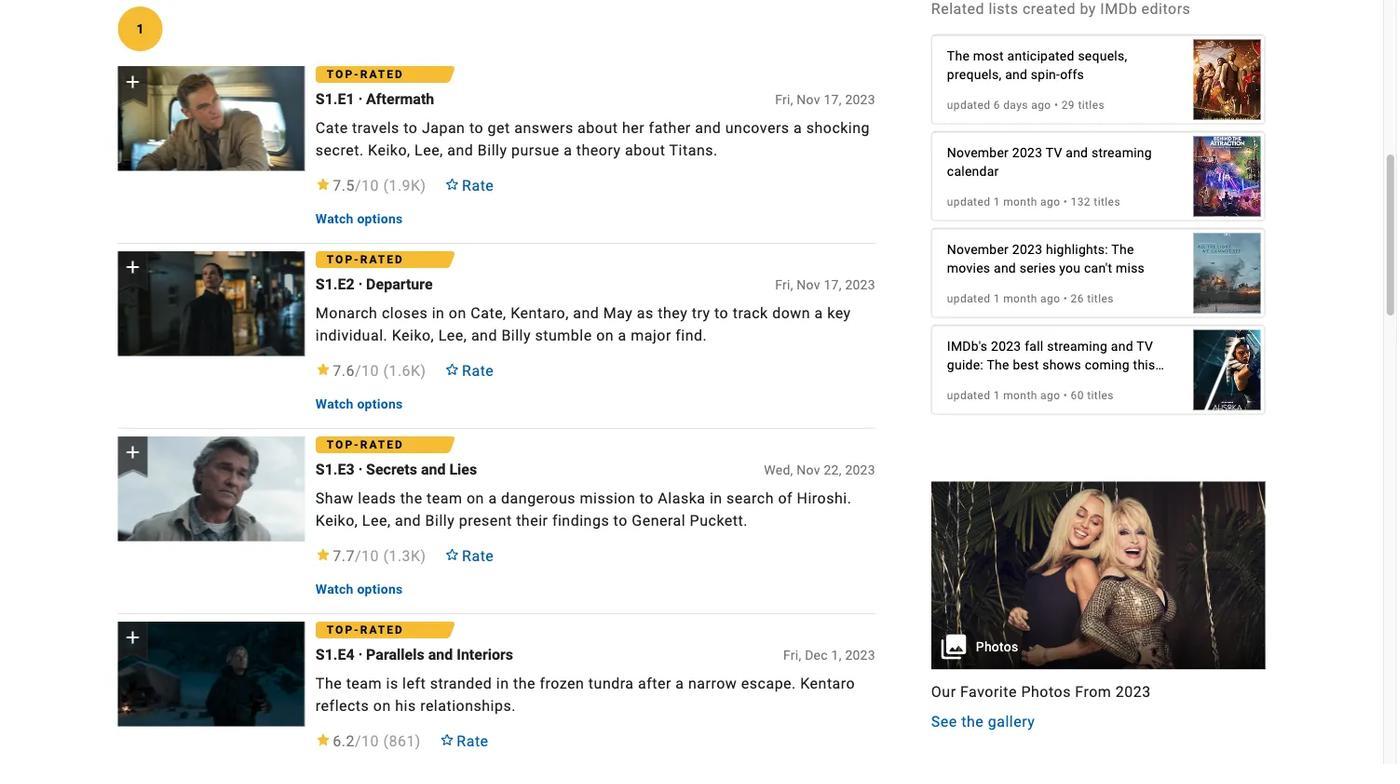 Task type: vqa. For each thing, say whether or not it's contained in the screenshot.
first arrow drop down image from the left
no



Task type: describe. For each thing, give the bounding box(es) containing it.
imdb
[[1101, 0, 1138, 18]]

2023 inside 'november 2023 highlights: the movies and series you can't miss'
[[1013, 243, 1043, 258]]

fri, dec 1, 2023
[[784, 648, 876, 664]]

ago for tv
[[1041, 196, 1061, 209]]

star inline image for 7.5 / 10 ( 1.9k )
[[316, 179, 331, 191]]

and inside imdb's 2023 fall streaming and tv guide: the best shows coming this season updated 1 month ago • 60 titles
[[1111, 340, 1134, 355]]

a left key
[[815, 305, 824, 322]]

lee, inside shaw leads the team on a dangerous mission to alaska in search of hiroshi. keiko, lee, and billy present their findings to general puckett.
[[362, 512, 391, 530]]

japan
[[422, 119, 465, 137]]

and down japan
[[448, 142, 474, 159]]

in inside monarch closes in on cate, kentaro, and may as they try to track down a key individual. keiko, lee, and billy stumble on a major find.
[[432, 305, 445, 322]]

a down may on the top left of the page
[[618, 327, 627, 345]]

you
[[1060, 261, 1081, 277]]

imdb rating: 7.5 element
[[316, 175, 426, 197]]

/ for 7.7
[[355, 548, 362, 566]]

and up stumble
[[573, 305, 599, 322]]

a inside shaw leads the team on a dangerous mission to alaska in search of hiroshi. keiko, lee, and billy present their findings to general puckett.
[[489, 490, 497, 508]]

watch options button for 7.6
[[308, 388, 410, 422]]

production art image
[[932, 483, 1266, 671]]

photos inside group
[[976, 640, 1019, 656]]

and inside 'november 2023 highlights: the movies and series you can't miss'
[[994, 261, 1017, 277]]

present
[[459, 512, 512, 530]]

a left theory
[[564, 142, 572, 159]]

of
[[778, 490, 793, 508]]

on down may on the top left of the page
[[596, 327, 614, 345]]

6.2 / 10 ( 861 )
[[333, 733, 421, 751]]

gallery
[[988, 714, 1035, 732]]

rate button for present
[[434, 540, 505, 573]]

dec
[[805, 648, 828, 664]]

can't
[[1085, 261, 1113, 277]]

shaw leads the team on a dangerous mission to alaska in search of hiroshi. keiko, lee, and billy present their findings to general puckett.
[[316, 490, 852, 530]]

may
[[604, 305, 633, 322]]

stranded
[[430, 676, 492, 693]]

the inside button
[[962, 714, 984, 732]]

streaming inside imdb's 2023 fall streaming and tv guide: the best shows coming this season updated 1 month ago • 60 titles
[[1047, 340, 1108, 355]]

they
[[658, 305, 688, 322]]

the inside the team is left stranded in the frozen tundra after a narrow escape. kentaro reflects on his relationships.
[[513, 676, 536, 693]]

top- for s1.e4
[[327, 625, 360, 638]]

see
[[932, 714, 958, 732]]

star inline image for 7.7 / 10 ( 1.3k )
[[316, 550, 331, 562]]

dangerous
[[501, 490, 576, 508]]

closes
[[382, 305, 428, 322]]

titles inside imdb's 2023 fall streaming and tv guide: the best shows coming this season updated 1 month ago • 60 titles
[[1088, 389, 1114, 403]]

( for 1.6k
[[383, 362, 389, 380]]

escape.
[[742, 676, 796, 693]]

2023 inside november 2023 tv and streaming calendar
[[1013, 146, 1043, 161]]

key
[[828, 305, 851, 322]]

monarch
[[316, 305, 378, 322]]

aftermath
[[366, 91, 434, 109]]

add image for s1.e1 ∙ aftermath
[[122, 71, 144, 93]]

related lists created by imdb editors
[[932, 0, 1191, 18]]

spin-
[[1031, 68, 1061, 83]]

wed,
[[764, 463, 794, 478]]

and inside s1.e3 ∙ secrets and lies link
[[421, 462, 446, 479]]

) for 861
[[415, 733, 421, 751]]

alaska
[[658, 490, 706, 508]]

ago inside imdb's 2023 fall streaming and tv guide: the best shows coming this season updated 1 month ago • 60 titles
[[1041, 389, 1061, 403]]

∙ for s1.e2
[[358, 276, 363, 294]]

add image for s1.e4 ∙ parallels and interiors
[[122, 627, 144, 650]]

get
[[488, 119, 510, 137]]

2023 inside imdb's 2023 fall streaming and tv guide: the best shows coming this season updated 1 month ago • 60 titles
[[991, 340, 1022, 355]]

2023 up key
[[845, 278, 876, 293]]

imdb rating: 6.2 element
[[316, 731, 421, 753]]

rosario dawson in ahsoka (2023) image
[[1194, 321, 1261, 420]]

anticipated
[[1008, 49, 1075, 64]]

updated for november 2023 tv and streaming calendar
[[947, 196, 991, 209]]

imdb's
[[947, 340, 988, 355]]

coming
[[1085, 358, 1130, 374]]

uncovers
[[726, 119, 790, 137]]

updated for november 2023 highlights: the movies and series you can't miss
[[947, 293, 991, 306]]

kurt russell in monarch: legacy of monsters (2023) image for the
[[118, 623, 305, 728]]

cate,
[[471, 305, 507, 322]]

2023 inside our favorite photos from 2023 "link"
[[1116, 684, 1151, 702]]

29
[[1062, 99, 1075, 112]]

1.3k
[[389, 548, 421, 566]]

days
[[1004, 99, 1029, 112]]

26
[[1071, 293, 1084, 306]]

2023 up shocking
[[845, 92, 876, 108]]

10 for 7.5
[[362, 177, 379, 195]]

behind the attraction (2021) image
[[1194, 127, 1261, 227]]

the inside imdb's 2023 fall streaming and tv guide: the best shows coming this season updated 1 month ago • 60 titles
[[987, 358, 1010, 374]]

fri, nov 17, 2023 for shocking
[[775, 92, 876, 108]]

this
[[1134, 358, 1156, 374]]

watch options button for 7.5
[[308, 203, 410, 236]]

the inside 'november 2023 highlights: the movies and series you can't miss'
[[1112, 243, 1135, 258]]

from
[[1076, 684, 1112, 702]]

cate
[[316, 119, 348, 137]]

kentaro,
[[511, 305, 569, 322]]

left
[[403, 676, 426, 693]]

group containing our favorite photos from 2023
[[932, 483, 1266, 734]]

in inside the team is left stranded in the frozen tundra after a narrow escape. kentaro reflects on his relationships.
[[496, 676, 509, 693]]

1 for and
[[994, 293, 1001, 306]]

s1.e3 ∙ secrets and lies link
[[316, 462, 477, 480]]

132
[[1071, 196, 1091, 209]]

team inside the team is left stranded in the frozen tundra after a narrow escape. kentaro reflects on his relationships.
[[346, 676, 382, 693]]

rate right star border inline icon
[[457, 733, 489, 751]]

fri, for escape.
[[784, 648, 802, 664]]

their
[[516, 512, 548, 530]]

search
[[727, 490, 774, 508]]

rate button down relationships. in the bottom left of the page
[[429, 725, 500, 759]]

1 inside imdb's 2023 fall streaming and tv guide: the best shows coming this season updated 1 month ago • 60 titles
[[994, 389, 1001, 403]]

imdb rating: 7.6 element
[[316, 360, 426, 382]]

theory
[[577, 142, 621, 159]]

rated for secrets
[[360, 439, 404, 452]]

star inline image for 6.2 / 10 ( 861 )
[[316, 735, 331, 747]]

s1.e3
[[316, 462, 355, 479]]

stumble
[[535, 327, 592, 345]]

movies
[[947, 261, 991, 277]]

mission
[[580, 490, 636, 508]]

/ for 6.2
[[355, 733, 362, 751]]

father
[[649, 119, 691, 137]]

7.6
[[333, 362, 355, 380]]

november 2023 highlights: the movies and series you can't miss
[[947, 243, 1145, 277]]

s1.e4 ∙ parallels and interiors link
[[316, 647, 513, 665]]

to up general
[[640, 490, 654, 508]]

photos group
[[932, 483, 1266, 671]]

1 horizontal spatial about
[[625, 142, 666, 159]]

star border inline image for 7.6 / 10 ( 1.6k )
[[445, 364, 460, 376]]

fri, for track
[[775, 278, 794, 293]]

watch options for 7.7
[[316, 582, 403, 598]]

is
[[386, 676, 398, 693]]

10 for 7.6
[[362, 362, 379, 380]]

travels
[[352, 119, 400, 137]]

s1.e4 ∙ parallels and interiors
[[316, 647, 513, 665]]

secret.
[[316, 142, 364, 159]]

keiko, inside monarch closes in on cate, kentaro, and may as they try to track down a key individual. keiko, lee, and billy stumble on a major find.
[[392, 327, 434, 345]]

to down aftermath
[[404, 119, 418, 137]]

fall
[[1025, 340, 1044, 355]]

a inside the team is left stranded in the frozen tundra after a narrow escape. kentaro reflects on his relationships.
[[676, 676, 684, 693]]

puckett.
[[690, 512, 748, 530]]

1,
[[832, 648, 842, 664]]

see the gallery
[[932, 714, 1035, 732]]

leads
[[358, 490, 396, 508]]

rated for departure
[[360, 254, 404, 267]]

jason schwartzman, viola davis, peter dinklage, rachel zegler, josh andrés rivera, tom blyth, and hunter schafer in the hunger games: the ballad of songbirds & snakes (2023) image
[[1194, 31, 1261, 130]]

track
[[733, 305, 768, 322]]

find.
[[676, 327, 707, 345]]

general
[[632, 512, 686, 530]]

fri, for a
[[775, 92, 794, 108]]

her
[[622, 119, 645, 137]]

a left shocking
[[794, 119, 802, 137]]

streaming inside november 2023 tv and streaming calendar
[[1092, 146, 1153, 161]]

updated 6 days ago • 29 titles
[[947, 99, 1105, 112]]

watch for 7.6
[[316, 397, 354, 412]]

kentaro
[[801, 676, 856, 693]]

keiko, inside cate travels to japan to get answers about her father and uncovers a shocking secret. keiko, lee, and billy pursue a theory about titans.
[[368, 142, 411, 159]]

( for 1.3k
[[383, 548, 389, 566]]

watch options for 7.6
[[316, 397, 403, 412]]

narrow
[[689, 676, 737, 693]]

• for anticipated
[[1055, 99, 1059, 112]]

titans.
[[670, 142, 718, 159]]

7.7
[[333, 548, 355, 566]]

options for 1.9k
[[357, 211, 403, 227]]

major
[[631, 327, 672, 345]]

the inside the most anticipated sequels, prequels, and spin-offs
[[947, 49, 970, 64]]

cate travels to japan to get answers about her father and uncovers a shocking secret. keiko, lee, and billy pursue a theory about titans.
[[316, 119, 870, 159]]

the most anticipated sequels, prequels, and spin-offs
[[947, 49, 1128, 83]]

departure
[[366, 276, 433, 294]]

shocking
[[807, 119, 870, 137]]



Task type: locate. For each thing, give the bounding box(es) containing it.
november for and
[[947, 243, 1009, 258]]

1 top-rated from the top
[[327, 68, 404, 81]]

1 vertical spatial photos
[[1022, 684, 1071, 702]]

star border inline image
[[445, 179, 460, 191], [445, 364, 460, 376], [445, 550, 460, 562]]

sequels,
[[1078, 49, 1128, 64]]

month
[[1004, 196, 1038, 209], [1004, 293, 1038, 306], [1004, 389, 1038, 403]]

1 vertical spatial month
[[1004, 293, 1038, 306]]

1 star inline image from the top
[[316, 179, 331, 191]]

0 horizontal spatial in
[[432, 305, 445, 322]]

3 ∙ from the top
[[358, 462, 363, 479]]

on inside the team is left stranded in the frozen tundra after a narrow escape. kentaro reflects on his relationships.
[[373, 698, 391, 716]]

group
[[932, 483, 1266, 734]]

fri, nov 17, 2023
[[775, 92, 876, 108], [775, 278, 876, 293]]

watch options button down the imdb rating: 7.6 element
[[308, 388, 410, 422]]

lists
[[989, 0, 1019, 18]]

• left 26
[[1064, 293, 1068, 306]]

billy left present
[[425, 512, 455, 530]]

november up "movies"
[[947, 243, 1009, 258]]

rated for parallels
[[360, 625, 404, 638]]

star border inline image for 7.5 / 10 ( 1.9k )
[[445, 179, 460, 191]]

team down the lies
[[427, 490, 463, 508]]

star inline image left the 7.6
[[316, 364, 331, 376]]

1 ( from the top
[[383, 177, 389, 195]]

∙ for s1.e4
[[358, 647, 363, 665]]

0 horizontal spatial the
[[400, 490, 423, 508]]

1 vertical spatial november
[[947, 243, 1009, 258]]

parallels
[[366, 647, 425, 665]]

2 top- from the top
[[327, 254, 360, 267]]

2 vertical spatial star border inline image
[[445, 550, 460, 562]]

10 right 7.5
[[362, 177, 379, 195]]

2 17, from the top
[[824, 278, 842, 293]]

in up puckett.
[[710, 490, 723, 508]]

0 vertical spatial fri, nov 17, 2023
[[775, 92, 876, 108]]

0 horizontal spatial about
[[578, 119, 618, 137]]

fri, nov 17, 2023 for down
[[775, 278, 876, 293]]

10 inside imdb rating: 7.7 element
[[362, 548, 379, 566]]

1.9k
[[389, 177, 421, 195]]

imdb rating: 7.7 element
[[316, 546, 426, 568]]

( right the 7.6
[[383, 362, 389, 380]]

0 horizontal spatial team
[[346, 676, 382, 693]]

series
[[1020, 261, 1056, 277]]

1 add image from the top
[[122, 256, 144, 279]]

to
[[404, 119, 418, 137], [470, 119, 484, 137], [715, 305, 729, 322], [640, 490, 654, 508], [614, 512, 628, 530]]

month down november 2023 tv and streaming calendar
[[1004, 196, 1038, 209]]

star inline image inside imdb rating: 7.7 element
[[316, 550, 331, 562]]

relationships.
[[420, 698, 516, 716]]

1 watch options from the top
[[316, 211, 403, 227]]

3 nov from the top
[[797, 463, 821, 478]]

nov for hiroshi.
[[797, 463, 821, 478]]

options down 7.6 / 10 ( 1.6k ) in the left of the page
[[357, 397, 403, 412]]

watch down 7.7
[[316, 582, 354, 598]]

1 vertical spatial add image
[[122, 627, 144, 650]]

tv inside november 2023 tv and streaming calendar
[[1046, 146, 1063, 161]]

1 vertical spatial team
[[346, 676, 382, 693]]

1 vertical spatial 17,
[[824, 278, 842, 293]]

tv
[[1046, 146, 1063, 161], [1137, 340, 1154, 355]]

1 nov from the top
[[797, 92, 821, 108]]

the
[[947, 49, 970, 64], [1112, 243, 1135, 258], [987, 358, 1010, 374], [316, 676, 342, 693]]

0 vertical spatial add image
[[122, 71, 144, 93]]

watch options button for 7.7
[[308, 573, 410, 607]]

lee, inside monarch closes in on cate, kentaro, and may as they try to track down a key individual. keiko, lee, and billy stumble on a major find.
[[439, 327, 467, 345]]

/ for 7.6
[[355, 362, 362, 380]]

and up stranded
[[428, 647, 453, 665]]

/ inside imdb rating: 6.2 element
[[355, 733, 362, 751]]

top-rated up parallels
[[327, 625, 404, 638]]

ago for anticipated
[[1032, 99, 1052, 112]]

the inside shaw leads the team on a dangerous mission to alaska in search of hiroshi. keiko, lee, and billy present their findings to general puckett.
[[400, 490, 423, 508]]

to down mission
[[614, 512, 628, 530]]

) for 1.9k
[[421, 177, 426, 195]]

1 vertical spatial watch options
[[316, 397, 403, 412]]

0 vertical spatial watch options button
[[308, 203, 410, 236]]

month down best
[[1004, 389, 1038, 403]]

0 horizontal spatial tv
[[1046, 146, 1063, 161]]

2 vertical spatial keiko,
[[316, 512, 358, 530]]

4 star inline image from the top
[[316, 735, 331, 747]]

lies
[[450, 462, 477, 479]]

star border inline image
[[440, 735, 455, 747]]

and left series
[[994, 261, 1017, 277]]

2 / from the top
[[355, 362, 362, 380]]

1 add image from the top
[[122, 71, 144, 93]]

s1.e2 ∙ departure link
[[316, 276, 433, 294]]

2 month from the top
[[1004, 293, 1038, 306]]

season
[[947, 377, 991, 392]]

the up reflects
[[316, 676, 342, 693]]

1 updated from the top
[[947, 99, 991, 112]]

1 horizontal spatial tv
[[1137, 340, 1154, 355]]

0 vertical spatial add image
[[122, 256, 144, 279]]

2 star inline image from the top
[[316, 364, 331, 376]]

star border inline image for 7.7 / 10 ( 1.3k )
[[445, 550, 460, 562]]

2 1 from the top
[[994, 293, 1001, 306]]

keiko, down the shaw
[[316, 512, 358, 530]]

3 ( from the top
[[383, 548, 389, 566]]

∙ right s1.e4
[[358, 647, 363, 665]]

0 vertical spatial 1
[[994, 196, 1001, 209]]

month for and
[[1004, 293, 1038, 306]]

and up coming
[[1111, 340, 1134, 355]]

star border inline image right 1.9k
[[445, 179, 460, 191]]

star inline image left 7.7
[[316, 550, 331, 562]]

1 top- from the top
[[327, 68, 360, 81]]

billy inside monarch closes in on cate, kentaro, and may as they try to track down a key individual. keiko, lee, and billy stumble on a major find.
[[502, 327, 531, 345]]

∙ inside s1.e1 ∙ aftermath link
[[358, 91, 363, 109]]

0 vertical spatial 17,
[[824, 92, 842, 108]]

2 november from the top
[[947, 243, 1009, 258]]

2 horizontal spatial the
[[962, 714, 984, 732]]

10 right the 7.6
[[362, 362, 379, 380]]

( right 7.7
[[383, 548, 389, 566]]

rate button down japan
[[434, 169, 505, 203]]

1 horizontal spatial in
[[496, 676, 509, 693]]

4 / from the top
[[355, 733, 362, 751]]

2023 up best
[[991, 340, 1022, 355]]

( inside the imdb rating: 7.6 element
[[383, 362, 389, 380]]

7.7 / 10 ( 1.3k )
[[333, 548, 426, 566]]

the inside the team is left stranded in the frozen tundra after a narrow escape. kentaro reflects on his relationships.
[[316, 676, 342, 693]]

/ down individual.
[[355, 362, 362, 380]]

updated left 6
[[947, 99, 991, 112]]

the right 'see'
[[962, 714, 984, 732]]

keiko, down travels
[[368, 142, 411, 159]]

nov for down
[[797, 278, 821, 293]]

wed, nov 22, 2023
[[764, 463, 876, 478]]

rate
[[462, 177, 494, 195], [462, 362, 494, 380], [462, 548, 494, 566], [457, 733, 489, 751]]

options down 7.5 / 10 ( 1.9k )
[[357, 211, 403, 227]]

2 vertical spatial options
[[357, 582, 403, 598]]

tv up this
[[1137, 340, 1154, 355]]

favorite
[[961, 684, 1017, 702]]

billy inside cate travels to japan to get answers about her father and uncovers a shocking secret. keiko, lee, and billy pursue a theory about titans.
[[478, 142, 507, 159]]

updated for the most anticipated sequels, prequels, and spin-offs
[[947, 99, 991, 112]]

( for 861
[[383, 733, 389, 751]]

1 vertical spatial fri,
[[775, 278, 794, 293]]

2023 up series
[[1013, 243, 1043, 258]]

2 fri, nov 17, 2023 from the top
[[775, 278, 876, 293]]

november
[[947, 146, 1009, 161], [947, 243, 1009, 258]]

1 vertical spatial the
[[513, 676, 536, 693]]

7.6 / 10 ( 1.6k )
[[333, 362, 426, 380]]

ago left 26
[[1041, 293, 1061, 306]]

and inside s1.e4 ∙ parallels and interiors link
[[428, 647, 453, 665]]

his
[[395, 698, 416, 716]]

nov for shocking
[[797, 92, 821, 108]]

0 vertical spatial options
[[357, 211, 403, 227]]

17, for shocking
[[824, 92, 842, 108]]

and up 132
[[1066, 146, 1089, 161]]

1 for calendar
[[994, 196, 1001, 209]]

) inside imdb rating: 6.2 element
[[415, 733, 421, 751]]

billy
[[478, 142, 507, 159], [502, 327, 531, 345], [425, 512, 455, 530]]

rate for lee,
[[462, 362, 494, 380]]

3 watch from the top
[[316, 582, 354, 598]]

0 vertical spatial november
[[947, 146, 1009, 161]]

star inline image inside the imdb rating: 7.6 element
[[316, 364, 331, 376]]

fri, nov 17, 2023 up key
[[775, 278, 876, 293]]

reflects
[[316, 698, 369, 716]]

3 month from the top
[[1004, 389, 1038, 403]]

rate button for lee,
[[434, 355, 505, 388]]

1 1 from the top
[[994, 196, 1001, 209]]

s1.e1 ∙ aftermath
[[316, 91, 434, 109]]

to inside monarch closes in on cate, kentaro, and may as they try to track down a key individual. keiko, lee, and billy stumble on a major find.
[[715, 305, 729, 322]]

and up titans.
[[695, 119, 721, 137]]

/ down reflects
[[355, 733, 362, 751]]

1 watch options button from the top
[[308, 203, 410, 236]]

the up miss
[[1112, 243, 1135, 258]]

3 / from the top
[[355, 548, 362, 566]]

4 10 from the top
[[362, 733, 379, 751]]

1 november from the top
[[947, 146, 1009, 161]]

ago for highlights:
[[1041, 293, 1061, 306]]

1.6k
[[389, 362, 421, 380]]

/ inside imdb rating: 7.5 element
[[355, 177, 362, 195]]

1 vertical spatial add image
[[122, 442, 144, 464]]

0 horizontal spatial photos
[[976, 640, 1019, 656]]

( inside imdb rating: 6.2 element
[[383, 733, 389, 751]]

) inside the imdb rating: 7.6 element
[[421, 362, 426, 380]]

1 horizontal spatial team
[[427, 490, 463, 508]]

1 vertical spatial options
[[357, 397, 403, 412]]

( right 6.2
[[383, 733, 389, 751]]

photos inside "link"
[[1022, 684, 1071, 702]]

22,
[[824, 463, 842, 478]]

3 top- from the top
[[327, 439, 360, 452]]

team inside shaw leads the team on a dangerous mission to alaska in search of hiroshi. keiko, lee, and billy present their findings to general puckett.
[[427, 490, 463, 508]]

rated up the secrets
[[360, 439, 404, 452]]

3 rated from the top
[[360, 439, 404, 452]]

2 nov from the top
[[797, 278, 821, 293]]

top-rated for aftermath
[[327, 68, 404, 81]]

star inline image
[[316, 179, 331, 191], [316, 364, 331, 376], [316, 550, 331, 562], [316, 735, 331, 747]]

0 vertical spatial watch options
[[316, 211, 403, 227]]

star inline image inside imdb rating: 6.2 element
[[316, 735, 331, 747]]

0 vertical spatial team
[[427, 490, 463, 508]]

2 horizontal spatial in
[[710, 490, 723, 508]]

• left the 29
[[1055, 99, 1059, 112]]

1 month from the top
[[1004, 196, 1038, 209]]

options for 1.3k
[[357, 582, 403, 598]]

options for 1.6k
[[357, 397, 403, 412]]

0 vertical spatial photos
[[976, 640, 1019, 656]]

created
[[1023, 0, 1076, 18]]

updated down the guide:
[[947, 389, 991, 403]]

add image for s1.e3 ∙ secrets and lies
[[122, 442, 144, 464]]

0 vertical spatial tv
[[1046, 146, 1063, 161]]

4 ∙ from the top
[[358, 647, 363, 665]]

1 vertical spatial nov
[[797, 278, 821, 293]]

2 vertical spatial billy
[[425, 512, 455, 530]]

s1.e2 ∙ departure
[[316, 276, 433, 294]]

top-rated for parallels
[[327, 625, 404, 638]]

2 vertical spatial nov
[[797, 463, 821, 478]]

∙ inside s1.e3 ∙ secrets and lies link
[[358, 462, 363, 479]]

prequels,
[[947, 68, 1002, 83]]

) for 1.6k
[[421, 362, 426, 380]]

2 vertical spatial fri,
[[784, 648, 802, 664]]

2 vertical spatial in
[[496, 676, 509, 693]]

tv down the 29
[[1046, 146, 1063, 161]]

10 right 6.2
[[362, 733, 379, 751]]

2 vertical spatial watch options
[[316, 582, 403, 598]]

2 add image from the top
[[122, 442, 144, 464]]

1 vertical spatial streaming
[[1047, 340, 1108, 355]]

options
[[357, 211, 403, 227], [357, 397, 403, 412], [357, 582, 403, 598]]

2023 right 22,
[[845, 463, 876, 478]]

add image for s1.e2 ∙ departure
[[122, 256, 144, 279]]

3 updated from the top
[[947, 293, 991, 306]]

∙ inside s1.e4 ∙ parallels and interiors link
[[358, 647, 363, 665]]

1 vertical spatial star border inline image
[[445, 364, 460, 376]]

star border inline image right the 1.3k
[[445, 550, 460, 562]]

10 inside imdb rating: 7.5 element
[[362, 177, 379, 195]]

0 vertical spatial about
[[578, 119, 618, 137]]

2 rated from the top
[[360, 254, 404, 267]]

down
[[773, 305, 811, 322]]

60
[[1071, 389, 1084, 403]]

tundra
[[589, 676, 634, 693]]

updated down calendar
[[947, 196, 991, 209]]

3 10 from the top
[[362, 548, 379, 566]]

1 vertical spatial lee,
[[439, 327, 467, 345]]

rate for billy
[[462, 177, 494, 195]]

billy down kentaro,
[[502, 327, 531, 345]]

0 vertical spatial month
[[1004, 196, 1038, 209]]

on inside shaw leads the team on a dangerous mission to alaska in search of hiroshi. keiko, lee, and billy present their findings to general puckett.
[[467, 490, 484, 508]]

to right try
[[715, 305, 729, 322]]

watch for 7.7
[[316, 582, 354, 598]]

1 / from the top
[[355, 177, 362, 195]]

/ inside imdb rating: 7.7 element
[[355, 548, 362, 566]]

1 vertical spatial watch
[[316, 397, 354, 412]]

1 vertical spatial keiko,
[[392, 327, 434, 345]]

top- for s1.e2
[[327, 254, 360, 267]]

all the light we cannot see (2023) image
[[1194, 224, 1261, 324]]

titles for sequels,
[[1078, 99, 1105, 112]]

10 for 6.2
[[362, 733, 379, 751]]

editors
[[1142, 0, 1191, 18]]

17, for down
[[824, 278, 842, 293]]

on left cate,
[[449, 305, 467, 322]]

titles
[[1078, 99, 1105, 112], [1094, 196, 1121, 209], [1088, 293, 1114, 306], [1088, 389, 1114, 403]]

1 ∙ from the top
[[358, 91, 363, 109]]

2 vertical spatial the
[[962, 714, 984, 732]]

2023
[[845, 92, 876, 108], [1013, 146, 1043, 161], [1013, 243, 1043, 258], [845, 278, 876, 293], [991, 340, 1022, 355], [845, 463, 876, 478], [845, 648, 876, 664], [1116, 684, 1151, 702]]

• left 132
[[1064, 196, 1068, 209]]

watch down 7.5
[[316, 211, 354, 227]]

updated inside imdb's 2023 fall streaming and tv guide: the best shows coming this season updated 1 month ago • 60 titles
[[947, 389, 991, 403]]

2 kurt russell in monarch: legacy of monsters (2023) image from the top
[[118, 623, 305, 728]]

updated 1 month ago • 26 titles
[[947, 293, 1114, 306]]

0 vertical spatial kurt russell in monarch: legacy of monsters (2023) image
[[118, 437, 305, 542]]

the up 'prequels,'
[[947, 49, 970, 64]]

0 vertical spatial streaming
[[1092, 146, 1153, 161]]

updated down "movies"
[[947, 293, 991, 306]]

tab list
[[118, 7, 876, 52]]

in inside shaw leads the team on a dangerous mission to alaska in search of hiroshi. keiko, lee, and billy present their findings to general puckett.
[[710, 490, 723, 508]]

watch options for 7.5
[[316, 211, 403, 227]]

pursue
[[511, 142, 560, 159]]

2 10 from the top
[[362, 362, 379, 380]]

s1.e1
[[316, 91, 355, 109]]

updated
[[947, 99, 991, 112], [947, 196, 991, 209], [947, 293, 991, 306], [947, 389, 991, 403]]

lee, inside cate travels to japan to get answers about her father and uncovers a shocking secret. keiko, lee, and billy pursue a theory about titans.
[[415, 142, 443, 159]]

7.5 / 10 ( 1.9k )
[[333, 177, 426, 195]]

1 vertical spatial about
[[625, 142, 666, 159]]

the down s1.e3 ∙ secrets and lies link
[[400, 490, 423, 508]]

and inside the most anticipated sequels, prequels, and spin-offs
[[1006, 68, 1028, 83]]

1 10 from the top
[[362, 177, 379, 195]]

0 vertical spatial nov
[[797, 92, 821, 108]]

nov left 22,
[[797, 463, 821, 478]]

) inside imdb rating: 7.5 element
[[421, 177, 426, 195]]

∙ for s1.e1
[[358, 91, 363, 109]]

fri, up uncovers
[[775, 92, 794, 108]]

∙
[[358, 91, 363, 109], [358, 276, 363, 294], [358, 462, 363, 479], [358, 647, 363, 665]]

about
[[578, 119, 618, 137], [625, 142, 666, 159]]

2023 right 1,
[[845, 648, 876, 664]]

by
[[1080, 0, 1097, 18]]

watch options down imdb rating: 7.5 element
[[316, 211, 403, 227]]

4 updated from the top
[[947, 389, 991, 403]]

updated 1 month ago • 132 titles
[[947, 196, 1121, 209]]

2 vertical spatial month
[[1004, 389, 1038, 403]]

about up theory
[[578, 119, 618, 137]]

rate button down present
[[434, 540, 505, 573]]

interiors
[[457, 647, 513, 665]]

watch options button down imdb rating: 7.5 element
[[308, 203, 410, 236]]

star inline image inside imdb rating: 7.5 element
[[316, 179, 331, 191]]

titles right the 29
[[1078, 99, 1105, 112]]

rate down present
[[462, 548, 494, 566]]

s1.e1 ∙ aftermath link
[[316, 91, 434, 109]]

2 updated from the top
[[947, 196, 991, 209]]

0 vertical spatial billy
[[478, 142, 507, 159]]

our favorite photos from 2023
[[932, 684, 1151, 702]]

top- up s1.e2
[[327, 254, 360, 267]]

rated for aftermath
[[360, 68, 404, 81]]

1 horizontal spatial the
[[513, 676, 536, 693]]

star inline image left 6.2
[[316, 735, 331, 747]]

10
[[362, 177, 379, 195], [362, 362, 379, 380], [362, 548, 379, 566], [362, 733, 379, 751]]

s1.e2
[[316, 276, 355, 294]]

rated up "s1.e2 ∙ departure" at top
[[360, 254, 404, 267]]

miss
[[1116, 261, 1145, 277]]

monarch closes in on cate, kentaro, and may as they try to track down a key individual. keiko, lee, and billy stumble on a major find.
[[316, 305, 851, 345]]

highlights:
[[1046, 243, 1109, 258]]

10 for 7.7
[[362, 548, 379, 566]]

tv inside imdb's 2023 fall streaming and tv guide: the best shows coming this season updated 1 month ago • 60 titles
[[1137, 340, 1154, 355]]

kurt russell in monarch: legacy of monsters (2023) image
[[118, 437, 305, 542], [118, 623, 305, 728]]

add image
[[122, 71, 144, 93], [122, 627, 144, 650]]

2 vertical spatial lee,
[[362, 512, 391, 530]]

fri,
[[775, 92, 794, 108], [775, 278, 794, 293], [784, 648, 802, 664]]

and down cate,
[[471, 327, 498, 345]]

keiko, inside shaw leads the team on a dangerous mission to alaska in search of hiroshi. keiko, lee, and billy present their findings to general puckett.
[[316, 512, 358, 530]]

watch options down the imdb rating: 7.6 element
[[316, 397, 403, 412]]

10 inside imdb rating: 6.2 element
[[362, 733, 379, 751]]

on left his
[[373, 698, 391, 716]]

• inside imdb's 2023 fall streaming and tv guide: the best shows coming this season updated 1 month ago • 60 titles
[[1064, 389, 1068, 403]]

• for highlights:
[[1064, 293, 1068, 306]]

top-
[[327, 68, 360, 81], [327, 254, 360, 267], [327, 439, 360, 452], [327, 625, 360, 638]]

secrets
[[366, 462, 417, 479]]

3 star border inline image from the top
[[445, 550, 460, 562]]

to left get
[[470, 119, 484, 137]]

watch options
[[316, 211, 403, 227], [316, 397, 403, 412], [316, 582, 403, 598]]

as
[[637, 305, 654, 322]]

1 17, from the top
[[824, 92, 842, 108]]

star inline image for 7.6 / 10 ( 1.6k )
[[316, 364, 331, 376]]

1 options from the top
[[357, 211, 403, 227]]

4 ( from the top
[[383, 733, 389, 751]]

elisa lasowski in monarch: legacy of monsters (2023) image
[[118, 252, 305, 357]]

month for calendar
[[1004, 196, 1038, 209]]

rated up parallels
[[360, 625, 404, 638]]

/ inside the imdb rating: 7.6 element
[[355, 362, 362, 380]]

1 kurt russell in monarch: legacy of monsters (2023) image from the top
[[118, 437, 305, 542]]

billy inside shaw leads the team on a dangerous mission to alaska in search of hiroshi. keiko, lee, and billy present their findings to general puckett.
[[425, 512, 455, 530]]

november inside november 2023 tv and streaming calendar
[[947, 146, 1009, 161]]

a right the after
[[676, 676, 684, 693]]

• for tv
[[1064, 196, 1068, 209]]

2 vertical spatial watch
[[316, 582, 354, 598]]

2 vertical spatial 1
[[994, 389, 1001, 403]]

2 watch options from the top
[[316, 397, 403, 412]]

4 top-rated from the top
[[327, 625, 404, 638]]

1 horizontal spatial photos
[[1022, 684, 1071, 702]]

∙ for s1.e3
[[358, 462, 363, 479]]

2023 right from
[[1116, 684, 1151, 702]]

4 rated from the top
[[360, 625, 404, 638]]

/ left the 1.3k
[[355, 548, 362, 566]]

0 vertical spatial watch
[[316, 211, 354, 227]]

2 ∙ from the top
[[358, 276, 363, 294]]

2 vertical spatial watch options button
[[308, 573, 410, 607]]

kurt russell in monarch: legacy of monsters (2023) image for shaw
[[118, 437, 305, 542]]

0 vertical spatial keiko,
[[368, 142, 411, 159]]

photos up favorite at the bottom of the page
[[976, 640, 1019, 656]]

1 star border inline image from the top
[[445, 179, 460, 191]]

3 options from the top
[[357, 582, 403, 598]]

3 star inline image from the top
[[316, 550, 331, 562]]

titles right 26
[[1088, 293, 1114, 306]]

4 top- from the top
[[327, 625, 360, 638]]

•
[[1055, 99, 1059, 112], [1064, 196, 1068, 209], [1064, 293, 1068, 306], [1064, 389, 1068, 403]]

star border inline image right 1.6k on the left top of the page
[[445, 364, 460, 376]]

( inside imdb rating: 7.5 element
[[383, 177, 389, 195]]

3 watch options button from the top
[[308, 573, 410, 607]]

shows
[[1043, 358, 1082, 374]]

ago
[[1032, 99, 1052, 112], [1041, 196, 1061, 209], [1041, 293, 1061, 306], [1041, 389, 1061, 403]]

watch options button down imdb rating: 7.7 element
[[308, 573, 410, 607]]

1 vertical spatial 1
[[994, 293, 1001, 306]]

6
[[994, 99, 1001, 112]]

∙ inside 's1.e2 ∙ departure' link
[[358, 276, 363, 294]]

2 top-rated from the top
[[327, 254, 404, 267]]

0 vertical spatial lee,
[[415, 142, 443, 159]]

keiko, down closes
[[392, 327, 434, 345]]

0 vertical spatial star border inline image
[[445, 179, 460, 191]]

photos
[[976, 640, 1019, 656], [1022, 684, 1071, 702]]

/ for 7.5
[[355, 177, 362, 195]]

rate button for billy
[[434, 169, 505, 203]]

) for 1.3k
[[421, 548, 426, 566]]

november inside 'november 2023 highlights: the movies and series you can't miss'
[[947, 243, 1009, 258]]

watch for 7.5
[[316, 211, 354, 227]]

watch options down imdb rating: 7.7 element
[[316, 582, 403, 598]]

rate down cate,
[[462, 362, 494, 380]]

titles for and
[[1094, 196, 1121, 209]]

1 fri, nov 17, 2023 from the top
[[775, 92, 876, 108]]

and inside shaw leads the team on a dangerous mission to alaska in search of hiroshi. keiko, lee, and billy present their findings to general puckett.
[[395, 512, 421, 530]]

(
[[383, 177, 389, 195], [383, 362, 389, 380], [383, 548, 389, 566], [383, 733, 389, 751]]

about down her
[[625, 142, 666, 159]]

0 vertical spatial the
[[400, 490, 423, 508]]

0 vertical spatial fri,
[[775, 92, 794, 108]]

) inside imdb rating: 7.7 element
[[421, 548, 426, 566]]

1 watch from the top
[[316, 211, 354, 227]]

top- for s1.e3
[[327, 439, 360, 452]]

1 rated from the top
[[360, 68, 404, 81]]

1 vertical spatial billy
[[502, 327, 531, 345]]

top-rated up the secrets
[[327, 439, 404, 452]]

rated up s1.e1 ∙ aftermath
[[360, 68, 404, 81]]

rate down get
[[462, 177, 494, 195]]

2 add image from the top
[[122, 627, 144, 650]]

fri, up down
[[775, 278, 794, 293]]

( for 1.9k
[[383, 177, 389, 195]]

and inside november 2023 tv and streaming calendar
[[1066, 146, 1089, 161]]

november for calendar
[[947, 146, 1009, 161]]

0 vertical spatial in
[[432, 305, 445, 322]]

2 star border inline image from the top
[[445, 364, 460, 376]]

1 vertical spatial kurt russell in monarch: legacy of monsters (2023) image
[[118, 623, 305, 728]]

1 vertical spatial fri, nov 17, 2023
[[775, 278, 876, 293]]

1 vertical spatial in
[[710, 490, 723, 508]]

3 watch options from the top
[[316, 582, 403, 598]]

7.5
[[333, 177, 355, 195]]

rate for present
[[462, 548, 494, 566]]

wyatt russell in monarch: legacy of monsters (2023) image
[[118, 67, 305, 172]]

2 options from the top
[[357, 397, 403, 412]]

top- for s1.e1
[[327, 68, 360, 81]]

titles right 132
[[1094, 196, 1121, 209]]

add image
[[122, 256, 144, 279], [122, 442, 144, 464]]

10 inside the imdb rating: 7.6 element
[[362, 362, 379, 380]]

findings
[[552, 512, 610, 530]]

3 top-rated from the top
[[327, 439, 404, 452]]

in right closes
[[432, 305, 445, 322]]

photos link
[[932, 483, 1266, 671]]

2 ( from the top
[[383, 362, 389, 380]]

month inside imdb's 2023 fall streaming and tv guide: the best shows coming this season updated 1 month ago • 60 titles
[[1004, 389, 1038, 403]]

keiko,
[[368, 142, 411, 159], [392, 327, 434, 345], [316, 512, 358, 530]]

watch down the 7.6
[[316, 397, 354, 412]]

3 1 from the top
[[994, 389, 1001, 403]]

1 vertical spatial watch options button
[[308, 388, 410, 422]]

most
[[974, 49, 1004, 64]]

2 watch from the top
[[316, 397, 354, 412]]

( inside imdb rating: 7.7 element
[[383, 548, 389, 566]]

top-rated for secrets
[[327, 439, 404, 452]]

team left is on the bottom of page
[[346, 676, 382, 693]]

1 vertical spatial tv
[[1137, 340, 1154, 355]]

2 watch options button from the top
[[308, 388, 410, 422]]

and left spin-
[[1006, 68, 1028, 83]]

top-rated for departure
[[327, 254, 404, 267]]

titles for the
[[1088, 293, 1114, 306]]



